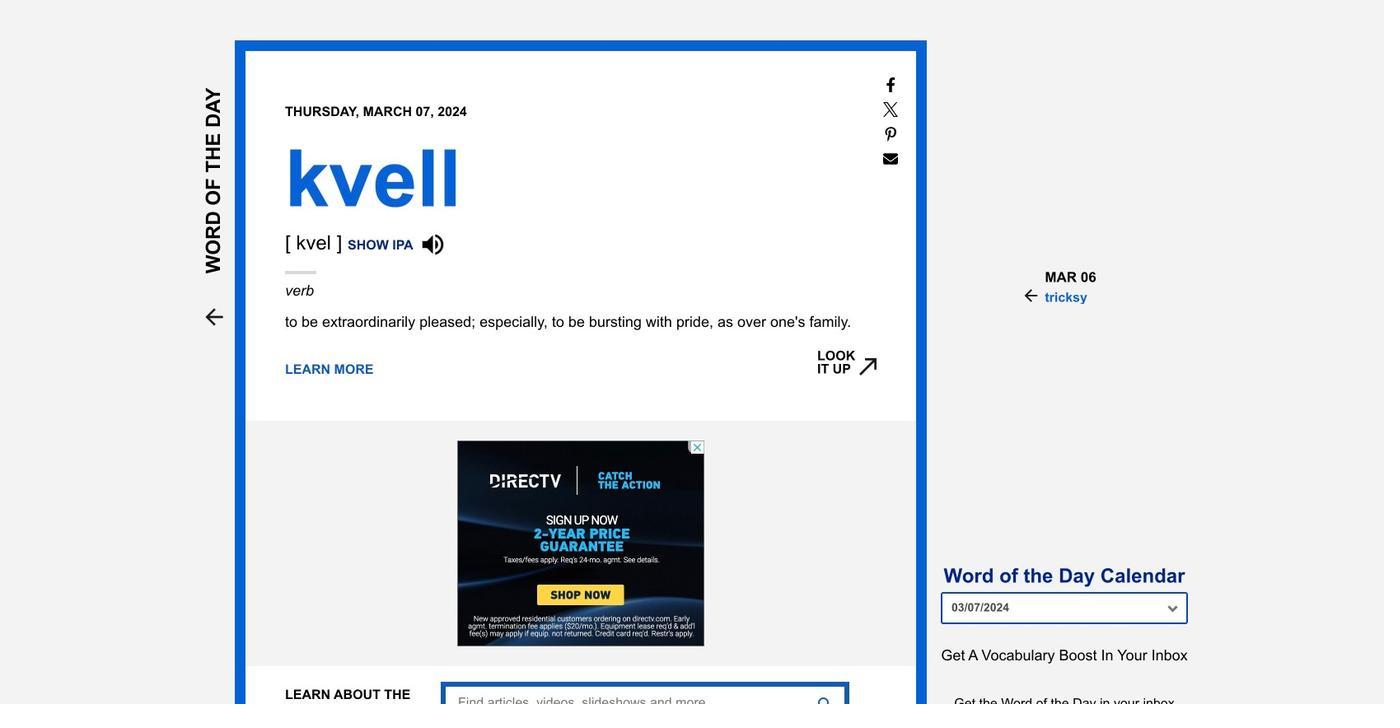 Task type: vqa. For each thing, say whether or not it's contained in the screenshot.
'Advertisement' element
yes



Task type: locate. For each thing, give the bounding box(es) containing it.
advertisement element
[[457, 441, 704, 647]]

Find articles, videos, slideshows and more text field
[[441, 682, 849, 704]]

None search field
[[441, 682, 849, 704]]



